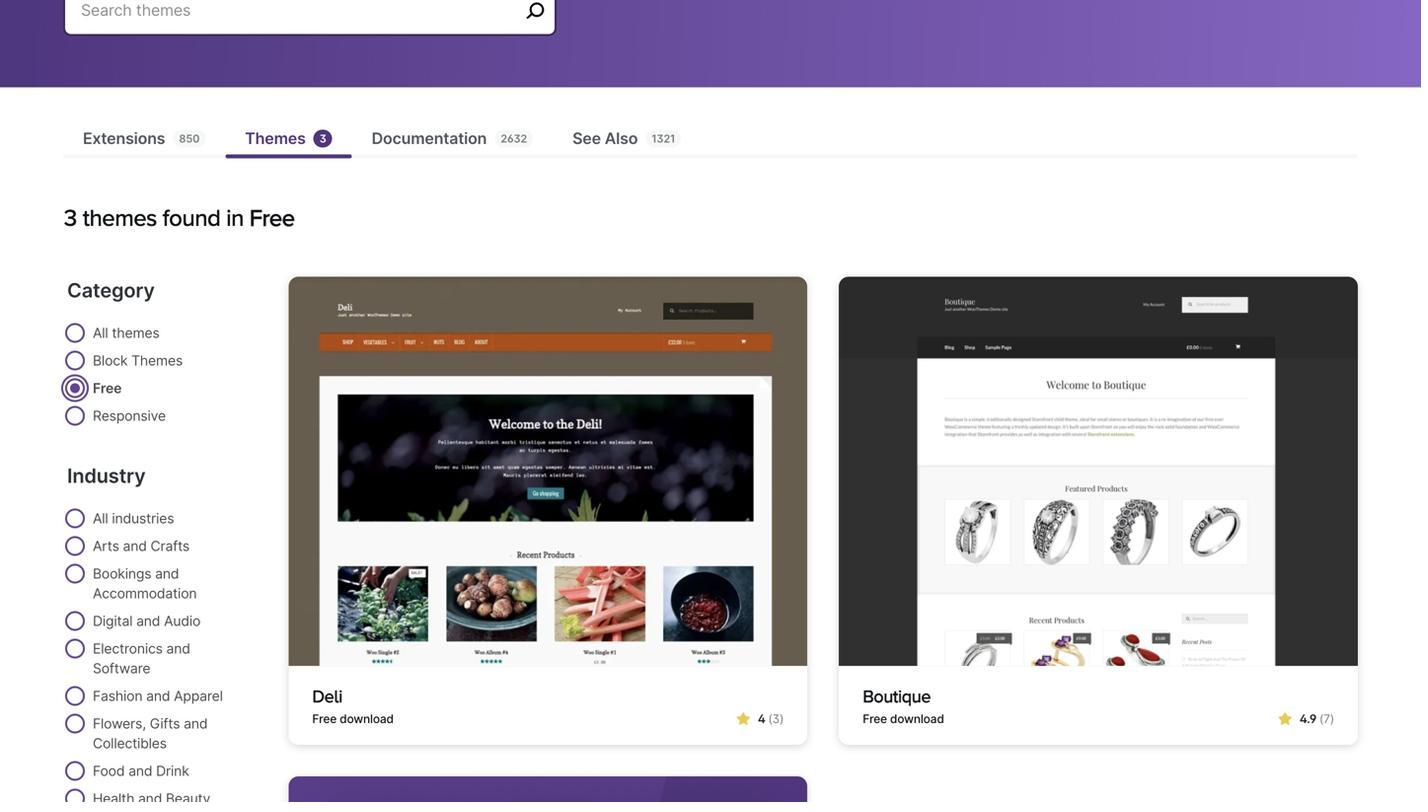 Task type: locate. For each thing, give the bounding box(es) containing it.
fashion and apparel
[[93, 688, 223, 705]]

( right '4.9'
[[1320, 712, 1324, 726]]

digital and audio
[[93, 613, 201, 630]]

download for boutique
[[890, 712, 944, 726]]

1 horizontal spatial )
[[1330, 712, 1334, 726]]

and for apparel
[[146, 688, 170, 705]]

1 horizontal spatial 3
[[320, 132, 326, 145]]

None search field
[[63, 0, 557, 60]]

4.9 ( 7 )
[[1300, 712, 1334, 726]]

2 download from the left
[[890, 712, 944, 726]]

2 all from the top
[[93, 510, 108, 527]]

2 ( from the left
[[1320, 712, 1324, 726]]

1 vertical spatial themes
[[112, 325, 160, 341]]

themes
[[83, 204, 157, 231], [112, 325, 160, 341]]

food and drink
[[93, 763, 189, 780]]

free download down deli link
[[312, 712, 394, 726]]

themes down all themes
[[131, 352, 183, 369]]

and down apparel
[[184, 716, 208, 732]]

0 vertical spatial themes
[[83, 204, 157, 231]]

1 download from the left
[[340, 712, 394, 726]]

all for category
[[93, 325, 108, 341]]

bookings and accommodation
[[93, 566, 197, 602]]

( for deli
[[768, 712, 773, 726]]

Search themes search field
[[81, 0, 519, 24]]

and
[[123, 538, 147, 555], [155, 566, 179, 582], [136, 613, 160, 630], [166, 641, 190, 657], [146, 688, 170, 705], [184, 716, 208, 732], [128, 763, 152, 780]]

and down crafts at the left
[[155, 566, 179, 582]]

all
[[93, 325, 108, 341], [93, 510, 108, 527]]

themes left found
[[83, 204, 157, 231]]

2 horizontal spatial 3
[[773, 712, 780, 726]]

accommodation
[[93, 585, 197, 602]]

2 ) from the left
[[1330, 712, 1334, 726]]

0 horizontal spatial )
[[780, 712, 784, 726]]

7
[[1324, 712, 1330, 726]]

and inside flowers, gifts and collectibles
[[184, 716, 208, 732]]

1321
[[652, 132, 675, 145]]

bookings
[[93, 566, 151, 582]]

1 ) from the left
[[780, 712, 784, 726]]

4.9
[[1300, 712, 1317, 726]]

free download
[[312, 712, 394, 726], [863, 712, 944, 726]]

and down accommodation
[[136, 613, 160, 630]]

1 all from the top
[[93, 325, 108, 341]]

free right in at the top of page
[[249, 204, 295, 231]]

850
[[179, 132, 200, 145]]

and for software
[[166, 641, 190, 657]]

0 horizontal spatial download
[[340, 712, 394, 726]]

(
[[768, 712, 773, 726], [1320, 712, 1324, 726]]

1 horizontal spatial free download
[[863, 712, 944, 726]]

themes right 850
[[245, 129, 306, 148]]

all up block
[[93, 325, 108, 341]]

3 for 3
[[320, 132, 326, 145]]

1 vertical spatial all
[[93, 510, 108, 527]]

0 horizontal spatial (
[[768, 712, 773, 726]]

)
[[780, 712, 784, 726], [1330, 712, 1334, 726]]

see
[[573, 129, 601, 148]]

all for industry
[[93, 510, 108, 527]]

0 vertical spatial 3
[[320, 132, 326, 145]]

digital
[[93, 613, 133, 630]]

) right '4.9'
[[1330, 712, 1334, 726]]

software
[[93, 660, 150, 677]]

collectibles
[[93, 735, 167, 752]]

free
[[249, 204, 295, 231], [93, 380, 122, 397], [312, 712, 337, 726], [863, 712, 887, 726]]

and down all industries
[[123, 538, 147, 555]]

download for deli
[[340, 712, 394, 726]]

all industries
[[93, 510, 174, 527]]

and inside bookings and accommodation
[[155, 566, 179, 582]]

and inside electronics and software
[[166, 641, 190, 657]]

3 for 3 themes found in free
[[63, 204, 77, 231]]

themes up block themes at left top
[[112, 325, 160, 341]]

found
[[162, 204, 220, 231]]

1 ( from the left
[[768, 712, 773, 726]]

flowers,
[[93, 716, 146, 732]]

1 vertical spatial themes
[[131, 352, 183, 369]]

free down block
[[93, 380, 122, 397]]

0 horizontal spatial free download
[[312, 712, 394, 726]]

and down collectibles
[[128, 763, 152, 780]]

1 free download from the left
[[312, 712, 394, 726]]

1 vertical spatial 3
[[63, 204, 77, 231]]

2 vertical spatial 3
[[773, 712, 780, 726]]

0 vertical spatial themes
[[245, 129, 306, 148]]

download down deli link
[[340, 712, 394, 726]]

download
[[340, 712, 394, 726], [890, 712, 944, 726]]

boutique link
[[863, 686, 931, 706]]

1 horizontal spatial (
[[1320, 712, 1324, 726]]

4 ( 3 )
[[758, 712, 784, 726]]

and up gifts
[[146, 688, 170, 705]]

themes
[[245, 129, 306, 148], [131, 352, 183, 369]]

3
[[320, 132, 326, 145], [63, 204, 77, 231], [773, 712, 780, 726]]

0 horizontal spatial themes
[[131, 352, 183, 369]]

download down the boutique
[[890, 712, 944, 726]]

( right the 4
[[768, 712, 773, 726]]

apparel
[[174, 688, 223, 705]]

industries
[[112, 510, 174, 527]]

and down audio
[[166, 641, 190, 657]]

free download down the boutique
[[863, 712, 944, 726]]

free down the boutique
[[863, 712, 887, 726]]

and for accommodation
[[155, 566, 179, 582]]

all up arts
[[93, 510, 108, 527]]

0 vertical spatial all
[[93, 325, 108, 341]]

0 horizontal spatial 3
[[63, 204, 77, 231]]

arts
[[93, 538, 119, 555]]

deli link
[[312, 686, 342, 706]]

and for crafts
[[123, 538, 147, 555]]

1 horizontal spatial download
[[890, 712, 944, 726]]

flowers, gifts and collectibles
[[93, 716, 208, 752]]

2 free download from the left
[[863, 712, 944, 726]]

) right the 4
[[780, 712, 784, 726]]



Task type: describe. For each thing, give the bounding box(es) containing it.
1 horizontal spatial themes
[[245, 129, 306, 148]]

block
[[93, 352, 128, 369]]

themes for all
[[112, 325, 160, 341]]

gifts
[[150, 716, 180, 732]]

electronics
[[93, 641, 163, 657]]

responsive
[[93, 408, 166, 424]]

free download for deli
[[312, 712, 394, 726]]

free download for boutique
[[863, 712, 944, 726]]

free down deli link
[[312, 712, 337, 726]]

see also
[[573, 129, 638, 148]]

and for audio
[[136, 613, 160, 630]]

4
[[758, 712, 766, 726]]

deli
[[312, 686, 342, 706]]

boutique
[[863, 686, 931, 706]]

drink
[[156, 763, 189, 780]]

arts and crafts
[[93, 538, 190, 555]]

electronics and software
[[93, 641, 190, 677]]

food
[[93, 763, 125, 780]]

all themes
[[93, 325, 160, 341]]

documentation
[[372, 129, 487, 148]]

extensions
[[83, 129, 165, 148]]

fashion
[[93, 688, 142, 705]]

) for boutique
[[1330, 712, 1334, 726]]

category
[[67, 278, 155, 302]]

industry
[[67, 464, 146, 488]]

2632
[[501, 132, 527, 145]]

( for boutique
[[1320, 712, 1324, 726]]

audio
[[164, 613, 201, 630]]

crafts
[[151, 538, 190, 555]]

also
[[605, 129, 638, 148]]

and for drink
[[128, 763, 152, 780]]

themes for 3
[[83, 204, 157, 231]]

in
[[226, 204, 244, 231]]

3 themes found in free
[[63, 204, 295, 231]]

block themes
[[93, 352, 183, 369]]

) for deli
[[780, 712, 784, 726]]



Task type: vqa. For each thing, say whether or not it's contained in the screenshot.
Open Account Menu icon
no



